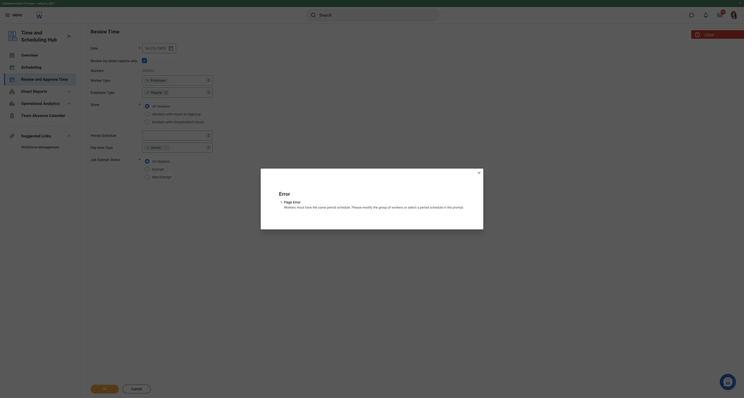 Task type: describe. For each thing, give the bounding box(es) containing it.
show
[[91, 103, 99, 107]]

1 / from the left
[[149, 46, 151, 51]]

(empty)
[[142, 68, 154, 72]]

workers down workers with hours to approve
[[152, 120, 165, 124]]

direct
[[108, 59, 117, 63]]

suggested links button
[[4, 130, 76, 142]]

implementation preview -   adeptai_dpt1 banner
[[0, 0, 745, 23]]

implementation
[[2, 2, 23, 5]]

prompts image for worker type
[[205, 77, 211, 83]]

x small image for pay rate type
[[145, 145, 150, 150]]

1 error button
[[692, 30, 745, 39]]

employee, press delete to clear value. option
[[144, 77, 168, 83]]

schedule
[[430, 206, 443, 209]]

all workers for workers with hours to approve
[[152, 104, 170, 108]]

workforce
[[21, 145, 37, 149]]

workforce management link
[[4, 142, 76, 152]]

3 the from the left
[[448, 206, 452, 209]]

workers inside page error workers must have the same period schedule. please modify the group of workers or select a period schedule in the prompt.
[[284, 206, 296, 209]]

prompts image for employee type
[[205, 89, 211, 95]]

exempt for job
[[97, 158, 109, 162]]

same
[[318, 206, 326, 209]]

page
[[284, 200, 292, 204]]

review for review and approve time
[[21, 77, 34, 82]]

task timeoff image
[[9, 113, 15, 119]]

scheduling link
[[4, 61, 76, 74]]

team absence calendar
[[21, 113, 65, 118]]

workers with hours to approve
[[152, 112, 201, 116]]

pay
[[91, 146, 96, 150]]

hub
[[48, 37, 57, 43]]

prompts image for pay rate type
[[205, 144, 211, 150]]

regular element
[[151, 90, 163, 95]]

page error link
[[284, 200, 301, 205]]

period
[[91, 134, 101, 138]]

worker type
[[91, 78, 110, 82]]

or
[[404, 206, 407, 209]]

exclamation image
[[696, 33, 700, 37]]

management
[[38, 145, 59, 149]]

all for workers with hours to approve
[[152, 104, 156, 108]]

employee for employee
[[151, 78, 166, 82]]

calendar image
[[168, 45, 174, 51]]

workers up worker
[[91, 69, 104, 73]]

adeptai_dpt1
[[37, 2, 55, 5]]

2 vertical spatial type
[[105, 146, 113, 150]]

and for time
[[34, 30, 42, 36]]

modify
[[363, 206, 373, 209]]

all workers for exempt
[[152, 160, 170, 164]]

non-
[[152, 175, 160, 179]]

2 horizontal spatial time
[[108, 29, 120, 35]]

team absence calendar link
[[4, 110, 76, 122]]

period schedule
[[91, 134, 116, 138]]

job
[[91, 158, 97, 162]]

job exempt status
[[91, 158, 120, 162]]

select
[[408, 206, 417, 209]]

and for review
[[35, 77, 42, 82]]

workers up 'workers with unsubmitted hours'
[[152, 112, 165, 116]]

1 period from the left
[[327, 206, 336, 209]]

a
[[418, 206, 419, 209]]

with for hours
[[166, 112, 173, 116]]

suggested links
[[21, 134, 51, 139]]

team
[[21, 113, 31, 118]]

calendar
[[49, 113, 65, 118]]

workers
[[392, 206, 404, 209]]

status
[[110, 158, 120, 162]]

pay rate type
[[91, 146, 113, 150]]

workers down ext link icon
[[157, 104, 170, 108]]

preview
[[24, 2, 35, 5]]

with for unsubmitted
[[166, 120, 173, 124]]

1
[[705, 33, 707, 37]]

workforce management
[[21, 145, 59, 149]]

unsubmitted
[[174, 120, 194, 124]]

time and scheduling hub element
[[21, 29, 62, 43]]



Task type: vqa. For each thing, say whether or not it's contained in the screenshot.
Employee's Photo (Logan McNeil)
no



Task type: locate. For each thing, give the bounding box(es) containing it.
search image
[[311, 12, 317, 18]]

prompts image
[[205, 77, 211, 83], [205, 144, 211, 150]]

scheduling down overview
[[21, 65, 41, 70]]

1 horizontal spatial /
[[155, 46, 157, 51]]

all down hourly element
[[152, 160, 156, 164]]

review left my
[[91, 59, 102, 63]]

1 vertical spatial scheduling
[[21, 65, 41, 70]]

2 scheduling from the top
[[21, 65, 41, 70]]

workers
[[91, 69, 104, 73], [157, 104, 170, 108], [152, 112, 165, 116], [152, 120, 165, 124], [157, 160, 170, 164], [284, 206, 296, 209]]

approve
[[43, 77, 58, 82], [188, 112, 201, 116]]

0 vertical spatial all
[[152, 104, 156, 108]]

error dialog
[[261, 169, 484, 230]]

0 vertical spatial and
[[34, 30, 42, 36]]

2 all from the top
[[152, 160, 156, 164]]

calendar user solid image
[[9, 77, 15, 83]]

with
[[166, 112, 173, 116], [166, 120, 173, 124]]

navigation pane region
[[0, 23, 81, 398]]

regular
[[151, 91, 163, 94]]

x small image left 'regular' element
[[145, 90, 150, 95]]

all workers
[[152, 104, 170, 108], [152, 160, 170, 164]]

the right have
[[313, 206, 318, 209]]

2 horizontal spatial the
[[448, 206, 452, 209]]

type right rate
[[105, 146, 113, 150]]

to
[[184, 112, 187, 116]]

employee
[[151, 78, 166, 82], [91, 91, 106, 95]]

notifications large image
[[704, 13, 709, 18]]

time inside time and scheduling hub
[[21, 30, 33, 36]]

employee type
[[91, 91, 114, 95]]

scheduling up overview
[[21, 37, 46, 43]]

0 vertical spatial exempt
[[97, 158, 109, 162]]

hours left to
[[174, 112, 183, 116]]

hourly element
[[151, 145, 161, 150]]

1 all from the top
[[152, 104, 156, 108]]

exempt for non-
[[160, 175, 172, 179]]

1 vertical spatial type
[[107, 91, 114, 95]]

0 vertical spatial all workers
[[152, 104, 170, 108]]

scheduling inside time and scheduling hub
[[21, 37, 46, 43]]

type for employee type
[[107, 91, 114, 95]]

error
[[708, 33, 715, 37], [279, 191, 290, 197], [293, 200, 301, 204]]

only
[[131, 59, 137, 63]]

2 / from the left
[[155, 46, 157, 51]]

2 prompts image from the top
[[205, 132, 211, 138]]

0 vertical spatial scheduling
[[21, 37, 46, 43]]

overview link
[[4, 49, 76, 61]]

inbox large image
[[718, 13, 723, 18]]

error up the must
[[293, 200, 301, 204]]

time
[[108, 29, 120, 35], [21, 30, 33, 36], [59, 77, 68, 82]]

1 vertical spatial with
[[166, 120, 173, 124]]

workers down page error link
[[284, 206, 296, 209]]

exempt
[[97, 158, 109, 162], [152, 167, 164, 171], [160, 175, 172, 179]]

hourly, press delete to clear value. option
[[144, 145, 170, 151]]

all workers down 'regular' element
[[152, 104, 170, 108]]

0 vertical spatial with
[[166, 112, 173, 116]]

1 vertical spatial exempt
[[152, 167, 164, 171]]

close environment banner image
[[739, 2, 742, 5]]

employee for employee type
[[91, 91, 106, 95]]

workers down related actions image
[[157, 160, 170, 164]]

1 vertical spatial error
[[279, 191, 290, 197]]

1 horizontal spatial time
[[59, 77, 68, 82]]

0 vertical spatial error
[[708, 33, 715, 37]]

0 vertical spatial prompts image
[[205, 89, 211, 95]]

1 vertical spatial prompts image
[[205, 132, 211, 138]]

page error workers must have the same period schedule. please modify the group of workers or select a period schedule in the prompt.
[[284, 200, 464, 209]]

1 vertical spatial prompts image
[[205, 144, 211, 150]]

prompts image for period schedule
[[205, 132, 211, 138]]

the
[[313, 206, 318, 209], [374, 206, 378, 209], [448, 206, 452, 209]]

schedule.
[[337, 206, 351, 209]]

reports
[[118, 59, 130, 63]]

must
[[297, 206, 304, 209]]

profile logan mcneil element
[[728, 10, 742, 21]]

have
[[305, 206, 312, 209]]

1 with from the top
[[166, 112, 173, 116]]

0 vertical spatial employee
[[151, 78, 166, 82]]

x small image for employee type
[[145, 90, 150, 95]]

error for 1
[[708, 33, 715, 37]]

prompts image
[[205, 89, 211, 95], [205, 132, 211, 138]]

with down workers with hours to approve
[[166, 120, 173, 124]]

2 all workers from the top
[[152, 160, 170, 164]]

review
[[91, 29, 107, 35], [91, 59, 102, 63], [21, 77, 34, 82]]

0 horizontal spatial error
[[279, 191, 290, 197]]

review for review my direct reports only
[[91, 59, 102, 63]]

related actions image
[[164, 146, 167, 149]]

/
[[149, 46, 151, 51], [155, 46, 157, 51]]

0 vertical spatial type
[[103, 78, 110, 82]]

employee down worker
[[91, 91, 106, 95]]

0 vertical spatial x small image
[[145, 90, 150, 95]]

0 horizontal spatial the
[[313, 206, 318, 209]]

hours right unsubmitted
[[194, 120, 204, 124]]

type right worker
[[103, 78, 110, 82]]

review up date
[[91, 29, 107, 35]]

type for worker type
[[103, 78, 110, 82]]

with up 'workers with unsubmitted hours'
[[166, 112, 173, 116]]

check small image
[[141, 58, 148, 64]]

review time
[[91, 29, 120, 35]]

2 vertical spatial review
[[21, 77, 34, 82]]

1 vertical spatial review
[[91, 59, 102, 63]]

group
[[379, 206, 387, 209]]

1 vertical spatial all
[[152, 160, 156, 164]]

calendar user solid image
[[9, 64, 15, 71]]

scheduling
[[21, 37, 46, 43], [21, 65, 41, 70]]

0 horizontal spatial approve
[[43, 77, 58, 82]]

date
[[91, 46, 98, 50]]

implementation preview -   adeptai_dpt1
[[2, 2, 55, 5]]

1 vertical spatial employee
[[91, 91, 106, 95]]

1 vertical spatial approve
[[188, 112, 201, 116]]

and inside time and scheduling hub
[[34, 30, 42, 36]]

1 horizontal spatial hours
[[194, 120, 204, 124]]

1 the from the left
[[313, 206, 318, 209]]

2 the from the left
[[374, 206, 378, 209]]

please
[[352, 206, 362, 209]]

review right calendar user solid icon
[[21, 77, 34, 82]]

0 horizontal spatial /
[[149, 46, 151, 51]]

1 horizontal spatial approve
[[188, 112, 201, 116]]

in
[[444, 206, 447, 209]]

hourly
[[151, 146, 161, 149]]

non-exempt
[[152, 175, 172, 179]]

close errors and alerts image
[[478, 171, 482, 175]]

error for page
[[293, 200, 301, 204]]

worker
[[91, 78, 102, 82]]

review and approve time link
[[4, 74, 76, 86]]

dashboard image
[[9, 52, 15, 58]]

1 prompts image from the top
[[205, 89, 211, 95]]

approve right to
[[188, 112, 201, 116]]

-
[[36, 2, 37, 5]]

link image
[[9, 133, 15, 139]]

links
[[42, 134, 51, 139]]

my
[[103, 59, 108, 63]]

error up page on the bottom left of page
[[279, 191, 290, 197]]

0 vertical spatial hours
[[174, 112, 183, 116]]

type
[[103, 78, 110, 82], [107, 91, 114, 95], [105, 146, 113, 150]]

1 all workers from the top
[[152, 104, 170, 108]]

overview
[[21, 53, 38, 58]]

all workers down the hourly, press delete to clear value. option
[[152, 160, 170, 164]]

period right same
[[327, 206, 336, 209]]

1 vertical spatial and
[[35, 77, 42, 82]]

review inside 'navigation pane' region
[[21, 77, 34, 82]]

workers with unsubmitted hours
[[152, 120, 204, 124]]

1 prompts image from the top
[[205, 77, 211, 83]]

schedule
[[102, 134, 116, 138]]

1 horizontal spatial period
[[420, 206, 429, 209]]

0 horizontal spatial time
[[21, 30, 33, 36]]

1 scheduling from the top
[[21, 37, 46, 43]]

approve inside 'navigation pane' region
[[43, 77, 58, 82]]

0 horizontal spatial employee
[[91, 91, 106, 95]]

all for exempt
[[152, 160, 156, 164]]

error inside button
[[708, 33, 715, 37]]

rate
[[97, 146, 105, 150]]

1 vertical spatial hours
[[194, 120, 204, 124]]

2 horizontal spatial error
[[708, 33, 715, 37]]

absence
[[32, 113, 48, 118]]

2 vertical spatial exempt
[[160, 175, 172, 179]]

regular, press delete to clear value, ctrl + enter opens in new window. option
[[144, 90, 170, 96]]

1 x small image from the top
[[145, 90, 150, 95]]

time and scheduling hub
[[21, 30, 57, 43]]

employee right x small icon
[[151, 78, 166, 82]]

1 vertical spatial all workers
[[152, 160, 170, 164]]

0 horizontal spatial period
[[327, 206, 336, 209]]

0 vertical spatial review
[[91, 29, 107, 35]]

2 prompts image from the top
[[205, 144, 211, 150]]

all
[[152, 104, 156, 108], [152, 160, 156, 164]]

1 vertical spatial x small image
[[145, 145, 150, 150]]

review and approve time
[[21, 77, 68, 82]]

1 horizontal spatial error
[[293, 200, 301, 204]]

ext link image
[[164, 90, 169, 95]]

review my direct reports only
[[91, 59, 137, 63]]

and up overview link on the left of page
[[34, 30, 42, 36]]

period
[[327, 206, 336, 209], [420, 206, 429, 209]]

1 horizontal spatial employee
[[151, 78, 166, 82]]

prompt.
[[453, 206, 464, 209]]

date group
[[142, 43, 176, 53]]

2 with from the top
[[166, 120, 173, 124]]

1 error
[[705, 33, 715, 37]]

employee inside option
[[151, 78, 166, 82]]

x small image left hourly element
[[145, 145, 150, 150]]

1 horizontal spatial the
[[374, 206, 378, 209]]

x small image
[[145, 90, 150, 95], [145, 145, 150, 150]]

and
[[34, 30, 42, 36], [35, 77, 42, 82]]

period right the a
[[420, 206, 429, 209]]

2 period from the left
[[420, 206, 429, 209]]

the left 'group'
[[374, 206, 378, 209]]

0 vertical spatial approve
[[43, 77, 58, 82]]

approve down scheduling link
[[43, 77, 58, 82]]

all down 'regular' element
[[152, 104, 156, 108]]

x small image inside regular, press delete to clear value, ctrl + enter opens in new window. option
[[145, 90, 150, 95]]

Period Schedule field
[[142, 131, 204, 140]]

of
[[388, 206, 391, 209]]

the right in
[[448, 206, 452, 209]]

hours
[[174, 112, 183, 116], [194, 120, 204, 124]]

0 vertical spatial prompts image
[[205, 77, 211, 83]]

error right 1
[[708, 33, 715, 37]]

x small image
[[145, 78, 150, 83]]

review for review time
[[91, 29, 107, 35]]

chevron down small image
[[66, 133, 72, 139]]

employee element
[[151, 78, 166, 83]]

and down scheduling link
[[35, 77, 42, 82]]

2 x small image from the top
[[145, 145, 150, 150]]

transformation import image
[[66, 33, 72, 39]]

error inside page error workers must have the same period schedule. please modify the group of workers or select a period schedule in the prompt.
[[293, 200, 301, 204]]

type down worker type
[[107, 91, 114, 95]]

2 vertical spatial error
[[293, 200, 301, 204]]

0 horizontal spatial hours
[[174, 112, 183, 116]]

suggested
[[21, 134, 41, 139]]



